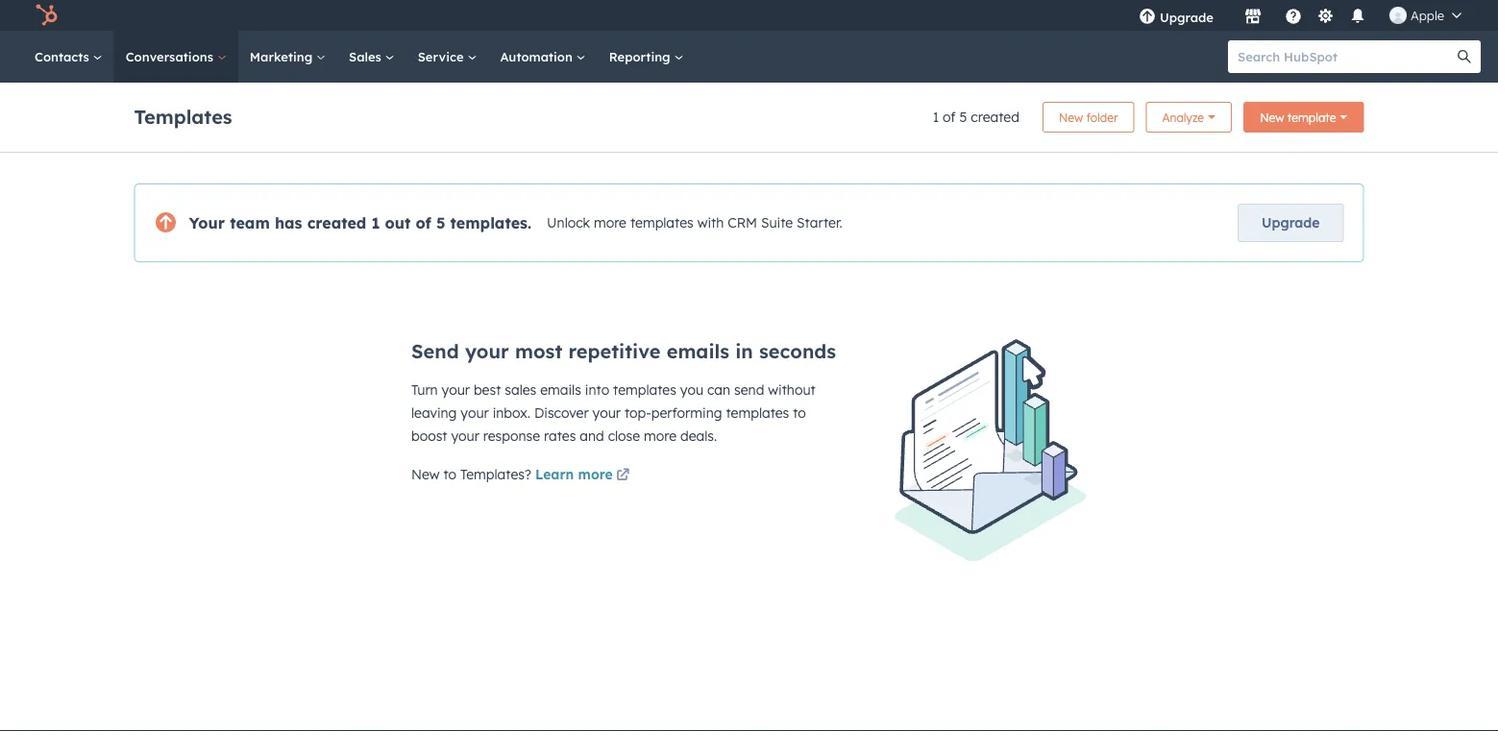 Task type: vqa. For each thing, say whether or not it's contained in the screenshot.
the left group
no



Task type: locate. For each thing, give the bounding box(es) containing it.
menu
[[1125, 0, 1475, 31]]

new left 'folder'
[[1059, 110, 1083, 124]]

emails up you
[[667, 339, 730, 363]]

1 horizontal spatial to
[[793, 405, 806, 421]]

your up best
[[465, 339, 509, 363]]

send
[[411, 339, 459, 363]]

1 horizontal spatial created
[[971, 109, 1020, 125]]

search image
[[1458, 50, 1472, 63]]

0 vertical spatial created
[[971, 109, 1020, 125]]

reporting link
[[598, 31, 695, 83]]

repetitive
[[568, 339, 661, 363]]

more down and
[[578, 466, 613, 483]]

upgrade link
[[1238, 204, 1344, 242]]

templates?
[[460, 466, 532, 483]]

conversations
[[126, 49, 217, 64]]

notifications button
[[1342, 0, 1375, 31]]

new folder button
[[1043, 102, 1135, 133]]

upgrade
[[1160, 9, 1214, 25], [1262, 214, 1320, 231]]

upgrade image
[[1139, 9, 1156, 26]]

more for unlock more templates with crm suite starter.
[[594, 215, 627, 231]]

emails inside turn your best sales emails into templates you can send without leaving your inbox. discover your top-performing templates to boost your response rates and close more deals.
[[540, 382, 581, 398]]

new inside button
[[1059, 110, 1083, 124]]

contacts link
[[23, 31, 114, 83]]

Search HubSpot search field
[[1228, 40, 1464, 73]]

new template
[[1260, 110, 1337, 124]]

discover
[[534, 405, 589, 421]]

help button
[[1277, 0, 1310, 31]]

0 horizontal spatial 5
[[436, 213, 445, 233]]

apple
[[1411, 7, 1445, 23]]

your team has created 1 out of 5 templates.
[[189, 213, 532, 233]]

5 inside templates banner
[[960, 109, 967, 125]]

learn more link
[[535, 465, 633, 488]]

1 vertical spatial created
[[307, 213, 367, 233]]

turn your best sales emails into templates you can send without leaving your inbox. discover your top-performing templates to boost your response rates and close more deals.
[[411, 382, 816, 445]]

1 vertical spatial 5
[[436, 213, 445, 233]]

to
[[793, 405, 806, 421], [444, 466, 457, 483]]

learn
[[535, 466, 574, 483]]

of
[[943, 109, 956, 125], [416, 213, 431, 233]]

sales link
[[337, 31, 406, 83]]

response
[[483, 428, 540, 445]]

1 vertical spatial more
[[644, 428, 677, 445]]

0 horizontal spatial upgrade
[[1160, 9, 1214, 25]]

templates left with
[[630, 215, 694, 231]]

0 vertical spatial 1
[[933, 109, 939, 125]]

templates up the top-
[[613, 382, 677, 398]]

2 link opens in a new window image from the top
[[616, 470, 630, 483]]

more
[[594, 215, 627, 231], [644, 428, 677, 445], [578, 466, 613, 483]]

1 vertical spatial to
[[444, 466, 457, 483]]

0 vertical spatial 5
[[960, 109, 967, 125]]

1 vertical spatial upgrade
[[1262, 214, 1320, 231]]

templates
[[630, 215, 694, 231], [613, 382, 677, 398], [726, 405, 789, 421]]

with
[[698, 215, 724, 231]]

new
[[1059, 110, 1083, 124], [1260, 110, 1285, 124], [411, 466, 440, 483]]

to down 'boost'
[[444, 466, 457, 483]]

boost
[[411, 428, 448, 445]]

your right 'boost'
[[451, 428, 480, 445]]

inbox.
[[493, 405, 531, 421]]

new down 'boost'
[[411, 466, 440, 483]]

0 vertical spatial upgrade
[[1160, 9, 1214, 25]]

2 vertical spatial templates
[[726, 405, 789, 421]]

your right turn at the bottom of page
[[442, 382, 470, 398]]

created right has
[[307, 213, 367, 233]]

emails
[[667, 339, 730, 363], [540, 382, 581, 398]]

1 horizontal spatial of
[[943, 109, 956, 125]]

has
[[275, 213, 302, 233]]

link opens in a new window image
[[616, 465, 630, 488], [616, 470, 630, 483]]

created
[[971, 109, 1020, 125], [307, 213, 367, 233]]

1 of 5 created
[[933, 109, 1020, 125]]

1 horizontal spatial new
[[1059, 110, 1083, 124]]

0 horizontal spatial to
[[444, 466, 457, 483]]

1 vertical spatial of
[[416, 213, 431, 233]]

0 vertical spatial of
[[943, 109, 956, 125]]

learn more
[[535, 466, 613, 483]]

send your most repetitive emails in seconds
[[411, 339, 836, 363]]

in
[[736, 339, 753, 363]]

1 horizontal spatial emails
[[667, 339, 730, 363]]

2 horizontal spatial new
[[1260, 110, 1285, 124]]

0 vertical spatial emails
[[667, 339, 730, 363]]

templates
[[134, 104, 232, 128]]

created left 'new folder' button
[[971, 109, 1020, 125]]

leaving
[[411, 405, 457, 421]]

0 vertical spatial to
[[793, 405, 806, 421]]

0 horizontal spatial new
[[411, 466, 440, 483]]

1 horizontal spatial upgrade
[[1262, 214, 1320, 231]]

0 horizontal spatial emails
[[540, 382, 581, 398]]

1 horizontal spatial 1
[[933, 109, 939, 125]]

1 vertical spatial 1
[[371, 213, 380, 233]]

notifications image
[[1350, 9, 1367, 26]]

1 vertical spatial emails
[[540, 382, 581, 398]]

2 vertical spatial more
[[578, 466, 613, 483]]

to down 'without'
[[793, 405, 806, 421]]

performing
[[651, 405, 722, 421]]

created inside templates banner
[[971, 109, 1020, 125]]

emails up the discover
[[540, 382, 581, 398]]

sales
[[505, 382, 537, 398]]

best
[[474, 382, 501, 398]]

5
[[960, 109, 967, 125], [436, 213, 445, 233]]

0 vertical spatial more
[[594, 215, 627, 231]]

more right unlock
[[594, 215, 627, 231]]

new inside popup button
[[1260, 110, 1285, 124]]

your
[[465, 339, 509, 363], [442, 382, 470, 398], [461, 405, 489, 421], [593, 405, 621, 421], [451, 428, 480, 445]]

template
[[1288, 110, 1337, 124]]

reporting
[[609, 49, 674, 64]]

send
[[734, 382, 764, 398]]

1
[[933, 109, 939, 125], [371, 213, 380, 233]]

deals.
[[680, 428, 717, 445]]

new left template
[[1260, 110, 1285, 124]]

your down best
[[461, 405, 489, 421]]

0 horizontal spatial 1
[[371, 213, 380, 233]]

unlock
[[547, 215, 590, 231]]

0 vertical spatial templates
[[630, 215, 694, 231]]

more down the top-
[[644, 428, 677, 445]]

into
[[585, 382, 610, 398]]

without
[[768, 382, 816, 398]]

suite
[[761, 215, 793, 231]]

0 horizontal spatial of
[[416, 213, 431, 233]]

0 horizontal spatial created
[[307, 213, 367, 233]]

crm
[[728, 215, 757, 231]]

templates down send
[[726, 405, 789, 421]]

1 horizontal spatial 5
[[960, 109, 967, 125]]

marketing link
[[238, 31, 337, 83]]



Task type: describe. For each thing, give the bounding box(es) containing it.
top-
[[625, 405, 652, 421]]

more inside turn your best sales emails into templates you can send without leaving your inbox. discover your top-performing templates to boost your response rates and close more deals.
[[644, 428, 677, 445]]

link opens in a new window image inside learn more link
[[616, 470, 630, 483]]

emails for in
[[667, 339, 730, 363]]

turn
[[411, 382, 438, 398]]

templates banner
[[134, 96, 1364, 133]]

new template button
[[1244, 102, 1364, 133]]

rates
[[544, 428, 576, 445]]

search button
[[1449, 40, 1481, 73]]

bob builder image
[[1390, 7, 1407, 24]]

conversations link
[[114, 31, 238, 83]]

seconds
[[759, 339, 836, 363]]

settings image
[[1317, 8, 1335, 25]]

created for 5
[[971, 109, 1020, 125]]

new folder
[[1059, 110, 1118, 124]]

automation link
[[489, 31, 598, 83]]

new for new template
[[1260, 110, 1285, 124]]

1 vertical spatial templates
[[613, 382, 677, 398]]

you
[[680, 382, 704, 398]]

help image
[[1285, 9, 1302, 26]]

starter.
[[797, 215, 843, 231]]

hubspot link
[[23, 4, 72, 27]]

to inside turn your best sales emails into templates you can send without leaving your inbox. discover your top-performing templates to boost your response rates and close more deals.
[[793, 405, 806, 421]]

can
[[707, 382, 731, 398]]

your
[[189, 213, 225, 233]]

1 inside templates banner
[[933, 109, 939, 125]]

new to templates?
[[411, 466, 532, 483]]

menu containing apple
[[1125, 0, 1475, 31]]

unlock more templates with crm suite starter.
[[547, 215, 843, 231]]

service link
[[406, 31, 489, 83]]

sales
[[349, 49, 385, 64]]

emails for into
[[540, 382, 581, 398]]

templates.
[[450, 213, 532, 233]]

marketing
[[250, 49, 316, 64]]

settings link
[[1314, 5, 1338, 25]]

new for new folder
[[1059, 110, 1083, 124]]

hubspot image
[[35, 4, 58, 27]]

team
[[230, 213, 270, 233]]

new for new to templates?
[[411, 466, 440, 483]]

apple button
[[1378, 0, 1474, 31]]

created for has
[[307, 213, 367, 233]]

marketplaces button
[[1233, 0, 1274, 31]]

of inside templates banner
[[943, 109, 956, 125]]

1 link opens in a new window image from the top
[[616, 465, 630, 488]]

marketplaces image
[[1245, 9, 1262, 26]]

and
[[580, 428, 604, 445]]

more for learn more
[[578, 466, 613, 483]]

automation
[[500, 49, 576, 64]]

close
[[608, 428, 640, 445]]

most
[[515, 339, 563, 363]]

out
[[385, 213, 411, 233]]

analyze button
[[1146, 102, 1232, 133]]

folder
[[1087, 110, 1118, 124]]

analyze
[[1162, 110, 1205, 124]]

service
[[418, 49, 468, 64]]

contacts
[[35, 49, 93, 64]]

your down the into
[[593, 405, 621, 421]]



